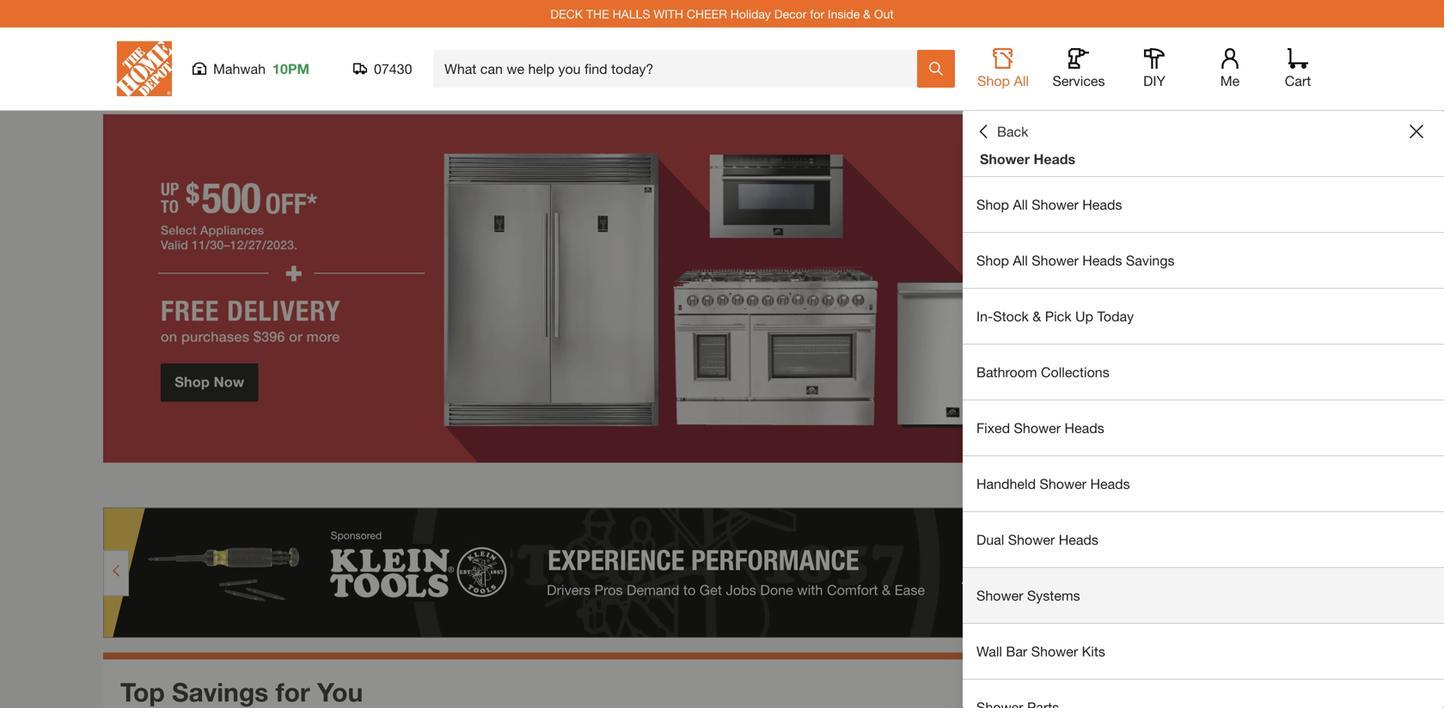Task type: locate. For each thing, give the bounding box(es) containing it.
all inside the shop all shower heads savings link
[[1013, 252, 1028, 269]]

0 horizontal spatial for
[[276, 677, 310, 707]]

shower right bar
[[1032, 644, 1078, 660]]

deck the halls with cheer holiday decor for inside & out link
[[551, 7, 894, 21]]

shop all shower heads
[[977, 196, 1123, 213]]

bathroom collections link
[[963, 345, 1445, 400]]

1 horizontal spatial &
[[1033, 308, 1042, 325]]

0 vertical spatial &
[[864, 7, 871, 21]]

all up stock
[[1013, 252, 1028, 269]]

up
[[1076, 308, 1094, 325]]

out
[[874, 7, 894, 21]]

wall bar shower kits
[[977, 644, 1106, 660]]

mahwah 10pm
[[213, 61, 310, 77]]

shop inside button
[[978, 73, 1010, 89]]

inside
[[828, 7, 860, 21]]

1 horizontal spatial for
[[810, 7, 825, 21]]

with
[[654, 7, 684, 21]]

wall bar shower kits link
[[963, 624, 1445, 679]]

0 vertical spatial for
[[810, 7, 825, 21]]

menu containing shop all shower heads
[[963, 177, 1445, 709]]

me
[[1221, 73, 1240, 89]]

top savings for you
[[120, 677, 363, 707]]

1 horizontal spatial savings
[[1126, 252, 1175, 269]]

shower up in-stock & pick up today
[[1032, 252, 1079, 269]]

fixed
[[977, 420, 1010, 436]]

deck the halls with cheer holiday decor for inside & out
[[551, 7, 894, 21]]

0 vertical spatial all
[[1014, 73, 1029, 89]]

fixed shower heads
[[977, 420, 1105, 436]]

savings up today
[[1126, 252, 1175, 269]]

all down the shower heads
[[1013, 196, 1028, 213]]

0 horizontal spatial savings
[[172, 677, 269, 707]]

shop up in-
[[977, 252, 1009, 269]]

shower
[[980, 151, 1030, 167], [1032, 196, 1079, 213], [1032, 252, 1079, 269], [1014, 420, 1061, 436], [1040, 476, 1087, 492], [1008, 532, 1055, 548], [977, 588, 1024, 604], [1032, 644, 1078, 660]]

0 horizontal spatial &
[[864, 7, 871, 21]]

all inside shop all shower heads link
[[1013, 196, 1028, 213]]

& left pick
[[1033, 308, 1042, 325]]

shower left systems
[[977, 588, 1024, 604]]

2 vertical spatial all
[[1013, 252, 1028, 269]]

What can we help you find today? search field
[[445, 51, 917, 87]]

menu
[[963, 177, 1445, 709]]

10pm
[[273, 61, 310, 77]]

back
[[997, 123, 1029, 140]]

for
[[810, 7, 825, 21], [276, 677, 310, 707]]

handheld shower heads
[[977, 476, 1130, 492]]

for left you
[[276, 677, 310, 707]]

shop up back button
[[978, 73, 1010, 89]]

all inside shop all button
[[1014, 73, 1029, 89]]

shop down the shower heads
[[977, 196, 1009, 213]]

for left inside
[[810, 7, 825, 21]]

shop
[[978, 73, 1010, 89], [977, 196, 1009, 213], [977, 252, 1009, 269]]

all up back
[[1014, 73, 1029, 89]]

shower right dual
[[1008, 532, 1055, 548]]

1 vertical spatial shop
[[977, 196, 1009, 213]]

& inside in-stock & pick up today link
[[1033, 308, 1042, 325]]

1 vertical spatial all
[[1013, 196, 1028, 213]]

holiday
[[731, 7, 771, 21]]

&
[[864, 7, 871, 21], [1033, 308, 1042, 325]]

heads
[[1034, 151, 1076, 167], [1083, 196, 1123, 213], [1083, 252, 1123, 269], [1065, 420, 1105, 436], [1091, 476, 1130, 492], [1059, 532, 1099, 548]]

0 vertical spatial shop
[[978, 73, 1010, 89]]

stock
[[993, 308, 1029, 325]]

07430 button
[[353, 60, 413, 77]]

fixed shower heads link
[[963, 401, 1445, 456]]

2 vertical spatial shop
[[977, 252, 1009, 269]]

deck
[[551, 7, 583, 21]]

savings inside menu
[[1126, 252, 1175, 269]]

& left out
[[864, 7, 871, 21]]

0 vertical spatial savings
[[1126, 252, 1175, 269]]

shop all button
[[976, 48, 1031, 89]]

handheld
[[977, 476, 1036, 492]]

savings
[[1126, 252, 1175, 269], [172, 677, 269, 707]]

1 vertical spatial savings
[[172, 677, 269, 707]]

bathroom
[[977, 364, 1037, 380]]

all
[[1014, 73, 1029, 89], [1013, 196, 1028, 213], [1013, 252, 1028, 269]]

image for  30nov2023-hp-bau-mw44-45-hero4-appliances image
[[103, 114, 1341, 463]]

in-
[[977, 308, 993, 325]]

all for shop all
[[1014, 73, 1029, 89]]

shop all shower heads link
[[963, 177, 1445, 232]]

shop all
[[978, 73, 1029, 89]]

services
[[1053, 73, 1105, 89]]

1 vertical spatial &
[[1033, 308, 1042, 325]]

savings right top
[[172, 677, 269, 707]]



Task type: describe. For each thing, give the bounding box(es) containing it.
all for shop all shower heads
[[1013, 196, 1028, 213]]

halls
[[613, 7, 650, 21]]

dual shower heads
[[977, 532, 1099, 548]]

back button
[[977, 123, 1029, 140]]

shower down back button
[[980, 151, 1030, 167]]

collections
[[1041, 364, 1110, 380]]

shower systems
[[977, 588, 1081, 604]]

feedback link image
[[1421, 291, 1445, 384]]

decor
[[775, 7, 807, 21]]

me button
[[1203, 48, 1258, 89]]

shop for shop all
[[978, 73, 1010, 89]]

systems
[[1028, 588, 1081, 604]]

drawer close image
[[1410, 125, 1424, 138]]

kits
[[1082, 644, 1106, 660]]

the home depot logo image
[[117, 41, 172, 96]]

bar
[[1006, 644, 1028, 660]]

mahwah
[[213, 61, 266, 77]]

shower down the shower heads
[[1032, 196, 1079, 213]]

wall
[[977, 644, 1003, 660]]

in-stock & pick up today
[[977, 308, 1134, 325]]

dual
[[977, 532, 1005, 548]]

pick
[[1045, 308, 1072, 325]]

the
[[586, 7, 609, 21]]

shower systems link
[[963, 568, 1445, 623]]

bathroom collections
[[977, 364, 1110, 380]]

shower right fixed
[[1014, 420, 1061, 436]]

shop for shop all shower heads
[[977, 196, 1009, 213]]

1 vertical spatial for
[[276, 677, 310, 707]]

cart
[[1285, 73, 1312, 89]]

top
[[120, 677, 165, 707]]

diy
[[1144, 73, 1166, 89]]

today
[[1098, 308, 1134, 325]]

in-stock & pick up today link
[[963, 289, 1445, 344]]

you
[[317, 677, 363, 707]]

handheld shower heads link
[[963, 457, 1445, 512]]

shop for shop all shower heads savings
[[977, 252, 1009, 269]]

cheer
[[687, 7, 727, 21]]

07430
[[374, 61, 412, 77]]

cart link
[[1280, 48, 1317, 89]]

shower right handheld
[[1040, 476, 1087, 492]]

shop all shower heads savings
[[977, 252, 1175, 269]]

shower heads
[[980, 151, 1076, 167]]

services button
[[1052, 48, 1107, 89]]

diy button
[[1127, 48, 1182, 89]]

dual shower heads link
[[963, 512, 1445, 568]]

all for shop all shower heads savings
[[1013, 252, 1028, 269]]

shop all shower heads savings link
[[963, 233, 1445, 288]]

shower inside 'link'
[[977, 588, 1024, 604]]



Task type: vqa. For each thing, say whether or not it's contained in the screenshot.
2nd Hardware from the bottom
no



